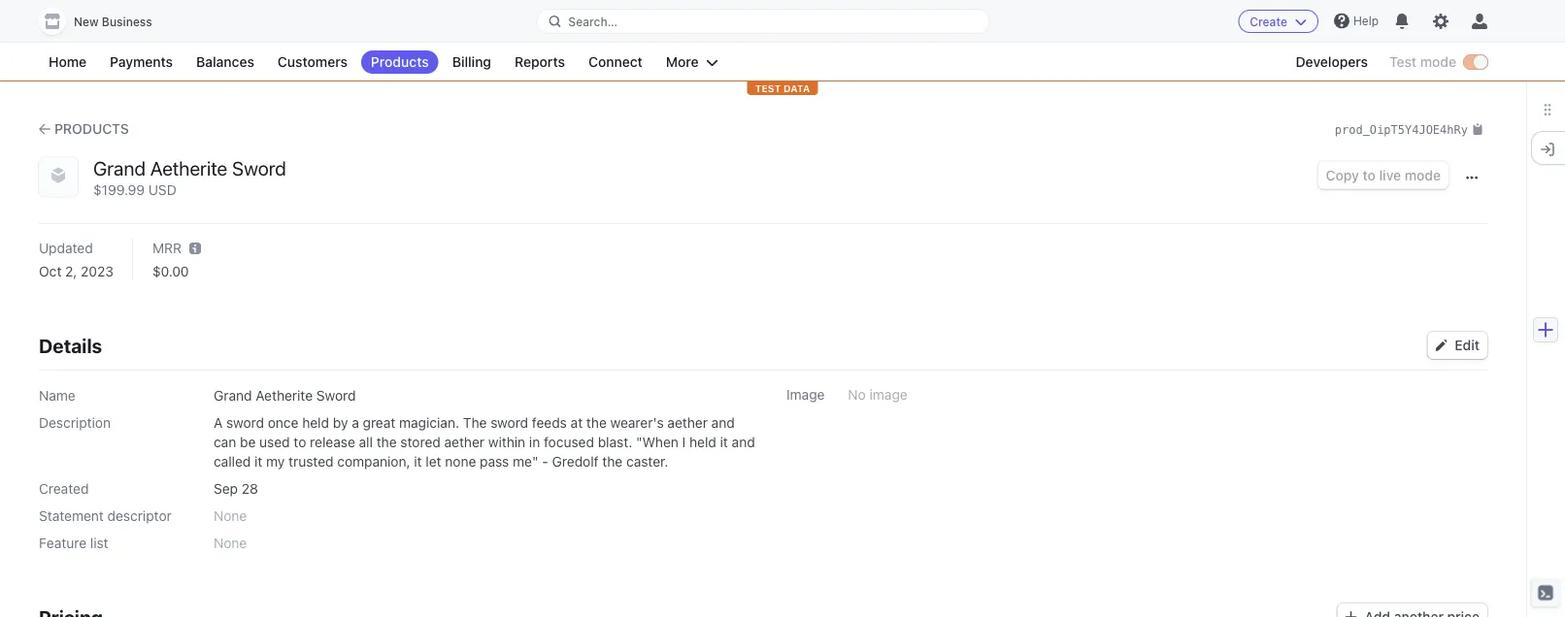 Task type: locate. For each thing, give the bounding box(es) containing it.
it
[[720, 435, 728, 451], [255, 454, 263, 470], [414, 454, 422, 470]]

used
[[259, 435, 290, 451]]

1 vertical spatial sword
[[317, 388, 356, 404]]

the down "blast."
[[603, 454, 623, 470]]

prod_oipt5y4joe4hry
[[1335, 123, 1469, 137]]

1 vertical spatial products link
[[39, 119, 129, 139]]

products up "$199.99"
[[54, 121, 129, 137]]

held left by
[[302, 415, 329, 431]]

$0.00
[[152, 264, 189, 280]]

updated
[[39, 240, 93, 256]]

mode right test
[[1421, 54, 1457, 70]]

to left live
[[1363, 167, 1376, 183]]

me"
[[513, 454, 539, 470]]

billing
[[452, 54, 492, 70]]

pass
[[480, 454, 509, 470]]

-
[[542, 454, 549, 470]]

Search… text field
[[537, 9, 989, 34]]

feature list
[[39, 536, 108, 552]]

to
[[1363, 167, 1376, 183], [294, 435, 306, 451]]

aetherite up usd
[[150, 156, 228, 179]]

payments
[[110, 54, 173, 70]]

it left let
[[414, 454, 422, 470]]

release
[[310, 435, 355, 451]]

sword
[[232, 156, 286, 179], [317, 388, 356, 404]]

wearer's
[[611, 415, 664, 431]]

0 vertical spatial to
[[1363, 167, 1376, 183]]

grand inside grand aetherite sword $199.99 usd
[[93, 156, 146, 179]]

prod_oipt5y4joe4hry button
[[1335, 119, 1484, 139]]

it right i
[[720, 435, 728, 451]]

balances link
[[187, 51, 264, 74]]

reports
[[515, 54, 565, 70]]

sword up the be
[[226, 415, 264, 431]]

1 horizontal spatial sword
[[317, 388, 356, 404]]

focused
[[544, 435, 594, 451]]

0 horizontal spatial products
[[54, 121, 129, 137]]

1 vertical spatial svg image
[[1346, 612, 1358, 618]]

test data
[[755, 83, 810, 94]]

1 vertical spatial aetherite
[[256, 388, 313, 404]]

0 horizontal spatial svg image
[[1346, 612, 1358, 618]]

1 vertical spatial to
[[294, 435, 306, 451]]

0 horizontal spatial sword
[[232, 156, 286, 179]]

1 horizontal spatial grand
[[214, 388, 252, 404]]

oct
[[39, 264, 62, 280]]

connect
[[589, 54, 643, 70]]

0 vertical spatial grand
[[93, 156, 146, 179]]

customers
[[278, 54, 348, 70]]

0 horizontal spatial grand
[[93, 156, 146, 179]]

grand aetherite sword
[[214, 388, 356, 404]]

held
[[302, 415, 329, 431], [690, 435, 717, 451]]

0 vertical spatial aetherite
[[150, 156, 228, 179]]

details
[[39, 334, 102, 357]]

grand up "$199.99"
[[93, 156, 146, 179]]

help
[[1354, 14, 1379, 28]]

0 vertical spatial products
[[371, 54, 429, 70]]

companion,
[[337, 454, 410, 470]]

usd
[[148, 182, 177, 198]]

the right at
[[587, 415, 607, 431]]

none for feature list
[[214, 536, 247, 552]]

aetherite up once
[[256, 388, 313, 404]]

1 horizontal spatial to
[[1363, 167, 1376, 183]]

business
[[102, 15, 152, 29]]

grand
[[93, 156, 146, 179], [214, 388, 252, 404]]

and right i
[[732, 435, 755, 451]]

sword for grand aetherite sword
[[317, 388, 356, 404]]

0 vertical spatial none
[[214, 508, 247, 525]]

sword up within
[[491, 415, 529, 431]]

2 vertical spatial the
[[603, 454, 623, 470]]

to up trusted
[[294, 435, 306, 451]]

0 vertical spatial the
[[587, 415, 607, 431]]

1 horizontal spatial aetherite
[[256, 388, 313, 404]]

1 horizontal spatial sword
[[491, 415, 529, 431]]

1 vertical spatial aether
[[444, 435, 485, 451]]

mode right live
[[1405, 167, 1441, 183]]

Search… search field
[[537, 9, 989, 34]]

products link down home link
[[39, 119, 129, 139]]

statement descriptor
[[39, 508, 172, 525]]

home link
[[39, 51, 96, 74]]

grand up 'a'
[[214, 388, 252, 404]]

created
[[39, 481, 89, 497]]

great
[[363, 415, 396, 431]]

and
[[712, 415, 735, 431], [732, 435, 755, 451]]

it left my
[[255, 454, 263, 470]]

none for statement descriptor
[[214, 508, 247, 525]]

aetherite
[[150, 156, 228, 179], [256, 388, 313, 404]]

image
[[787, 387, 825, 403]]

1 vertical spatial held
[[690, 435, 717, 451]]

2 sword from the left
[[491, 415, 529, 431]]

customers link
[[268, 51, 357, 74]]

no
[[848, 387, 866, 403]]

held right i
[[690, 435, 717, 451]]

gredolf
[[552, 454, 599, 470]]

28
[[242, 481, 258, 497]]

sword
[[226, 415, 264, 431], [491, 415, 529, 431]]

aetherite inside grand aetherite sword $199.99 usd
[[150, 156, 228, 179]]

aetherite for grand aetherite sword
[[256, 388, 313, 404]]

updated oct 2, 2023
[[39, 240, 114, 280]]

the
[[587, 415, 607, 431], [377, 435, 397, 451], [603, 454, 623, 470]]

and right wearer's
[[712, 415, 735, 431]]

a
[[352, 415, 359, 431]]

0 horizontal spatial aetherite
[[150, 156, 228, 179]]

2 none from the top
[[214, 536, 247, 552]]

1 vertical spatial none
[[214, 536, 247, 552]]

products left the 'billing'
[[371, 54, 429, 70]]

a sword once held by a great magician. the sword feeds at the wearer's aether and can be used to release all the stored aether within in focused blast. "when i held it and called it my trusted companion, it let none pass me" - gredolf the caster.
[[214, 415, 755, 470]]

0 vertical spatial held
[[302, 415, 329, 431]]

products
[[371, 54, 429, 70], [54, 121, 129, 137]]

aether
[[668, 415, 708, 431], [444, 435, 485, 451]]

0 horizontal spatial to
[[294, 435, 306, 451]]

by
[[333, 415, 348, 431]]

called
[[214, 454, 251, 470]]

1 vertical spatial mode
[[1405, 167, 1441, 183]]

0 vertical spatial aether
[[668, 415, 708, 431]]

grand for grand aetherite sword $199.99 usd
[[93, 156, 146, 179]]

0 vertical spatial sword
[[232, 156, 286, 179]]

aether up none
[[444, 435, 485, 451]]

0 vertical spatial products link
[[361, 51, 439, 74]]

0 horizontal spatial sword
[[226, 415, 264, 431]]

new
[[74, 15, 99, 29]]

none
[[214, 508, 247, 525], [214, 536, 247, 552]]

sword inside grand aetherite sword $199.99 usd
[[232, 156, 286, 179]]

the right all
[[377, 435, 397, 451]]

name
[[39, 388, 75, 404]]

mode
[[1421, 54, 1457, 70], [1405, 167, 1441, 183]]

test
[[755, 83, 781, 94]]

new business
[[74, 15, 152, 29]]

0 vertical spatial svg image
[[1467, 172, 1478, 184]]

sep
[[214, 481, 238, 497]]

aetherite for grand aetherite sword $199.99 usd
[[150, 156, 228, 179]]

0 horizontal spatial held
[[302, 415, 329, 431]]

svg image
[[1436, 340, 1448, 352]]

1 horizontal spatial held
[[690, 435, 717, 451]]

products link left billing link
[[361, 51, 439, 74]]

live
[[1380, 167, 1402, 183]]

1 vertical spatial grand
[[214, 388, 252, 404]]

1 none from the top
[[214, 508, 247, 525]]

aether up i
[[668, 415, 708, 431]]

grand for grand aetherite sword
[[214, 388, 252, 404]]

svg image
[[1467, 172, 1478, 184], [1346, 612, 1358, 618]]



Task type: vqa. For each thing, say whether or not it's contained in the screenshot.
Included:
no



Task type: describe. For each thing, give the bounding box(es) containing it.
let
[[426, 454, 442, 470]]

billing link
[[443, 51, 501, 74]]

to inside a sword once held by a great magician. the sword feeds at the wearer's aether and can be used to release all the stored aether within in focused blast. "when i held it and called it my trusted companion, it let none pass me" - gredolf the caster.
[[294, 435, 306, 451]]

all
[[359, 435, 373, 451]]

create button
[[1239, 10, 1319, 33]]

1 horizontal spatial products link
[[361, 51, 439, 74]]

grand aetherite sword $199.99 usd
[[93, 156, 286, 198]]

description
[[39, 415, 111, 431]]

blast.
[[598, 435, 633, 451]]

data
[[784, 83, 810, 94]]

statement
[[39, 508, 104, 525]]

copy
[[1326, 167, 1360, 183]]

1 sword from the left
[[226, 415, 264, 431]]

"when
[[636, 435, 679, 451]]

within
[[488, 435, 526, 451]]

0 horizontal spatial it
[[255, 454, 263, 470]]

1 vertical spatial and
[[732, 435, 755, 451]]

i
[[683, 435, 686, 451]]

in
[[529, 435, 540, 451]]

0 horizontal spatial products link
[[39, 119, 129, 139]]

1 horizontal spatial svg image
[[1467, 172, 1478, 184]]

0 horizontal spatial aether
[[444, 435, 485, 451]]

edit
[[1455, 338, 1480, 354]]

edit link
[[1428, 332, 1488, 359]]

home
[[49, 54, 87, 70]]

sep 28
[[214, 481, 258, 497]]

test mode
[[1390, 54, 1457, 70]]

feeds
[[532, 415, 567, 431]]

more
[[666, 54, 699, 70]]

create
[[1250, 15, 1288, 28]]

caster.
[[627, 454, 669, 470]]

payments link
[[100, 51, 183, 74]]

trusted
[[289, 454, 334, 470]]

0 vertical spatial mode
[[1421, 54, 1457, 70]]

magician.
[[399, 415, 459, 431]]

mrr
[[152, 240, 182, 256]]

at
[[571, 415, 583, 431]]

help button
[[1327, 5, 1387, 36]]

new business button
[[39, 8, 172, 35]]

1 vertical spatial the
[[377, 435, 397, 451]]

once
[[268, 415, 299, 431]]

copy to live mode button
[[1319, 162, 1449, 189]]

my
[[266, 454, 285, 470]]

$199.99
[[93, 182, 145, 198]]

2 horizontal spatial it
[[720, 435, 728, 451]]

list
[[90, 536, 108, 552]]

the
[[463, 415, 487, 431]]

2023
[[81, 264, 114, 280]]

test
[[1390, 54, 1417, 70]]

none
[[445, 454, 476, 470]]

can
[[214, 435, 236, 451]]

feature
[[39, 536, 87, 552]]

a
[[214, 415, 223, 431]]

be
[[240, 435, 256, 451]]

0 vertical spatial and
[[712, 415, 735, 431]]

2,
[[65, 264, 77, 280]]

1 horizontal spatial aether
[[668, 415, 708, 431]]

1 horizontal spatial products
[[371, 54, 429, 70]]

sword for grand aetherite sword $199.99 usd
[[232, 156, 286, 179]]

connect link
[[579, 51, 653, 74]]

mode inside "copy to live mode" button
[[1405, 167, 1441, 183]]

developers link
[[1287, 51, 1378, 74]]

copy to live mode
[[1326, 167, 1441, 183]]

1 vertical spatial products
[[54, 121, 129, 137]]

more button
[[656, 51, 728, 74]]

1 horizontal spatial it
[[414, 454, 422, 470]]

no image
[[848, 387, 908, 403]]

balances
[[196, 54, 254, 70]]

stored
[[401, 435, 441, 451]]

reports link
[[505, 51, 575, 74]]

search…
[[569, 15, 618, 28]]

image
[[870, 387, 908, 403]]

descriptor
[[107, 508, 172, 525]]

to inside button
[[1363, 167, 1376, 183]]

developers
[[1296, 54, 1369, 70]]



